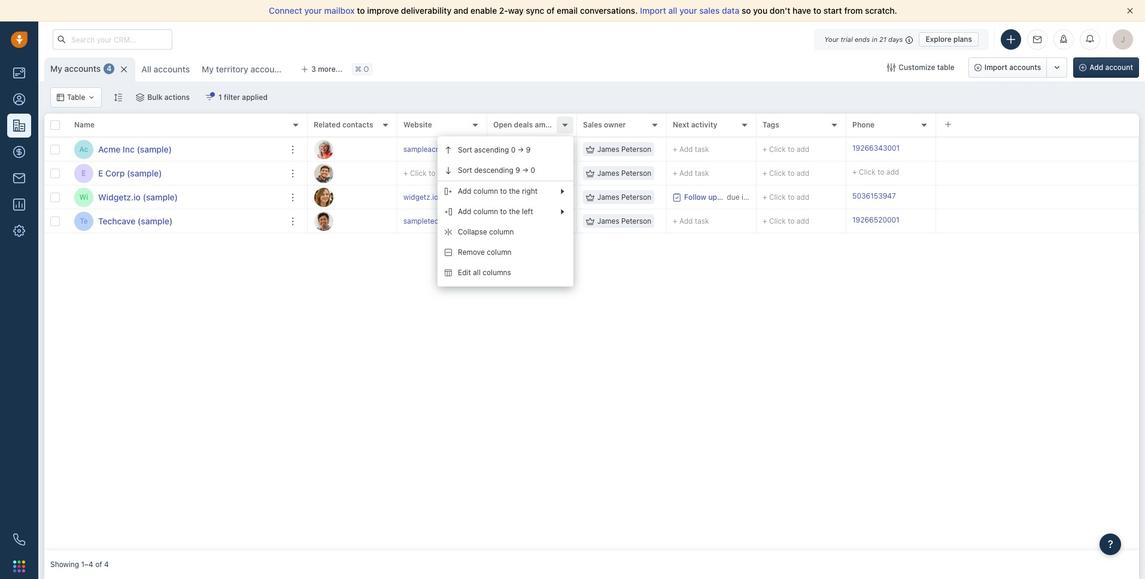 Task type: describe. For each thing, give the bounding box(es) containing it.
my territory accounts
[[202, 64, 287, 74]]

1 vertical spatial of
[[95, 561, 102, 570]]

my for my territory accounts
[[202, 64, 214, 74]]

deals
[[514, 121, 533, 130]]

2
[[750, 192, 754, 201]]

0 vertical spatial import
[[640, 5, 666, 16]]

table
[[67, 93, 85, 102]]

corp
[[105, 168, 125, 178]]

widgetz.io (sample) link
[[98, 191, 178, 203]]

peterson for 3,200
[[621, 217, 651, 226]]

⌘ o
[[355, 65, 369, 74]]

1 vertical spatial 9
[[516, 166, 520, 175]]

collapse column menu item
[[438, 222, 573, 242]]

import accounts
[[985, 63, 1041, 72]]

the for left
[[509, 207, 520, 216]]

sampleacme.com link
[[403, 145, 463, 154]]

e for e
[[82, 169, 86, 178]]

website
[[403, 121, 432, 130]]

o
[[364, 65, 369, 74]]

1 your from the left
[[304, 5, 322, 16]]

improve
[[367, 5, 399, 16]]

have
[[793, 5, 811, 16]]

0 vertical spatial of
[[547, 5, 555, 16]]

james for 100
[[597, 145, 619, 154]]

add account
[[1090, 63, 1133, 72]]

filter
[[224, 93, 240, 102]]

press space to select this row. row containing techcave (sample)
[[44, 210, 308, 233]]

Search your CRM... text field
[[53, 29, 172, 50]]

click up 'widgetz.io'
[[410, 169, 427, 178]]

table button
[[50, 87, 102, 108]]

connect
[[269, 5, 302, 16]]

territory
[[216, 64, 248, 74]]

collapse column
[[458, 228, 514, 237]]

start
[[824, 5, 842, 16]]

deliverability
[[401, 5, 451, 16]]

1 filter applied button
[[198, 87, 275, 108]]

you
[[753, 5, 768, 16]]

+ click to add down 19266343001 link
[[852, 168, 899, 177]]

task for $ 100
[[695, 145, 709, 154]]

19266343001 link
[[852, 143, 900, 156]]

press space to select this row. row containing e corp (sample)
[[44, 162, 308, 186]]

more...
[[318, 65, 342, 74]]

widgetz.io link
[[403, 193, 438, 202]]

import all your sales data link
[[640, 5, 742, 16]]

sort for sort descending 9 → 0
[[458, 166, 472, 175]]

james for 5,600
[[597, 193, 619, 202]]

edit all columns menu item
[[438, 263, 573, 283]]

edit
[[458, 268, 471, 277]]

bulk actions
[[147, 93, 190, 102]]

accounts for import
[[1009, 63, 1041, 72]]

$ 0
[[493, 168, 508, 178]]

sales
[[699, 5, 720, 16]]

due in 2 days
[[727, 192, 772, 201]]

conversations.
[[580, 5, 638, 16]]

row group containing $ 100
[[308, 138, 1139, 233]]

te
[[80, 217, 88, 226]]

owner
[[604, 121, 626, 130]]

james for 3,200
[[597, 217, 619, 226]]

accounts for my
[[64, 63, 101, 74]]

e for e corp (sample)
[[98, 168, 103, 178]]

$ for $ 5,600
[[493, 192, 499, 202]]

$ 5,600
[[493, 192, 528, 202]]

james peterson for $ 3,200
[[597, 217, 651, 226]]

press space to select this row. row containing widgetz.io (sample)
[[44, 186, 308, 210]]

open
[[493, 121, 512, 130]]

sampletechcave.com
[[403, 217, 475, 226]]

explore plans link
[[919, 32, 979, 46]]

$ for $ 3,200
[[493, 216, 499, 226]]

l image
[[314, 140, 333, 159]]

customize table button
[[880, 57, 962, 78]]

e corp (sample)
[[98, 168, 162, 178]]

all
[[141, 64, 151, 74]]

sampleacme.com
[[403, 145, 463, 154]]

import accounts group
[[968, 57, 1067, 78]]

add for $ 0
[[797, 169, 809, 178]]

→ for 9
[[518, 146, 524, 155]]

my for my accounts 4
[[50, 63, 62, 74]]

1 horizontal spatial 0
[[511, 146, 516, 155]]

enable
[[471, 5, 497, 16]]

sync
[[526, 5, 544, 16]]

column for add column to the right
[[473, 187, 498, 196]]

+ add task for $ 3,200
[[673, 216, 709, 225]]

actions
[[164, 93, 190, 102]]

connect your mailbox link
[[269, 5, 357, 16]]

explore plans
[[926, 34, 972, 43]]

open deals amount
[[493, 121, 562, 130]]

1 horizontal spatial all
[[668, 5, 677, 16]]

trial
[[841, 35, 853, 43]]

widgetz.io (sample)
[[98, 192, 178, 202]]

add column to the left
[[458, 207, 533, 216]]

peterson for 100
[[621, 145, 651, 154]]

4 inside my accounts 4
[[107, 64, 111, 73]]

james for 0
[[597, 169, 619, 178]]

accounts for all
[[154, 64, 190, 74]]

your
[[825, 35, 839, 43]]

remove column
[[458, 248, 512, 257]]

+ click to add for $ 100
[[763, 145, 809, 154]]

bulk
[[147, 93, 162, 102]]

widgetz.io
[[98, 192, 141, 202]]

right
[[522, 187, 538, 196]]

container_wx8msf4aqz5i3rn1 image inside bulk actions button
[[136, 93, 144, 102]]

columns
[[483, 268, 511, 277]]

container_wx8msf4aqz5i3rn1 image inside '1 filter applied' button
[[205, 93, 214, 102]]

add for $ 100
[[797, 145, 809, 154]]

remove column menu item
[[438, 242, 573, 263]]

from
[[844, 5, 863, 16]]

1 vertical spatial container_wx8msf4aqz5i3rn1 image
[[586, 169, 594, 177]]

don't
[[770, 5, 790, 16]]

sampletechcave.com link
[[403, 217, 475, 226]]

cell for $ 5,600
[[936, 186, 1139, 209]]

sort descending 9 → 0 menu item
[[438, 160, 573, 181]]

explore
[[926, 34, 952, 43]]

5036153947
[[852, 191, 896, 200]]

click down 19266343001 link
[[859, 168, 876, 177]]

related
[[314, 121, 341, 130]]

techcave (sample)
[[98, 216, 173, 226]]

peterson for 0
[[621, 169, 651, 178]]

techcave
[[98, 216, 135, 226]]

remove
[[458, 248, 485, 257]]

press space to select this row. row containing $ 3,200
[[308, 210, 1139, 233]]

related contacts
[[314, 121, 373, 130]]

the for right
[[509, 187, 520, 196]]

$ for $ 100
[[493, 144, 499, 154]]

j image
[[314, 164, 333, 183]]

add inside button
[[1090, 63, 1103, 72]]

acme inc (sample) link
[[98, 143, 172, 155]]

activity
[[691, 121, 717, 130]]

column for add column to the left
[[473, 207, 498, 216]]

press space to select this row. row containing $ 100
[[308, 138, 1139, 162]]

name row
[[44, 114, 308, 138]]

(sample) inside "link"
[[143, 192, 178, 202]]

tags
[[763, 121, 779, 130]]

way
[[508, 5, 524, 16]]

peterson for 5,600
[[621, 193, 651, 202]]

1 horizontal spatial in
[[872, 35, 877, 43]]

james peterson for $ 5,600
[[597, 193, 651, 202]]

showing
[[50, 561, 79, 570]]

next activity
[[673, 121, 717, 130]]

sales owner
[[583, 121, 626, 130]]

+ add task for $ 0
[[673, 169, 709, 177]]

all inside "menu item"
[[473, 268, 481, 277]]



Task type: vqa. For each thing, say whether or not it's contained in the screenshot.
the right My
yes



Task type: locate. For each thing, give the bounding box(es) containing it.
all right edit in the left top of the page
[[473, 268, 481, 277]]

1 vertical spatial task
[[695, 169, 709, 177]]

0 inside press space to select this row. "row"
[[502, 168, 508, 178]]

james peterson for $ 100
[[597, 145, 651, 154]]

1 horizontal spatial container_wx8msf4aqz5i3rn1 image
[[586, 169, 594, 177]]

phone element
[[7, 528, 31, 552]]

9 right $ 0
[[516, 166, 520, 175]]

1 the from the top
[[509, 187, 520, 196]]

column for remove column
[[487, 248, 512, 257]]

21
[[879, 35, 887, 43]]

4 down search your crm... text field
[[107, 64, 111, 73]]

cell for $ 100
[[936, 138, 1139, 161]]

0 horizontal spatial your
[[304, 5, 322, 16]]

the
[[509, 187, 520, 196], [509, 207, 520, 216]]

0 horizontal spatial of
[[95, 561, 102, 570]]

0 horizontal spatial import
[[640, 5, 666, 16]]

+ click to add down tags
[[763, 145, 809, 154]]

5,600
[[502, 192, 528, 202]]

in left 21
[[872, 35, 877, 43]]

3 $ from the top
[[493, 192, 499, 202]]

my left territory
[[202, 64, 214, 74]]

$ up add column to the right
[[493, 168, 499, 178]]

of right sync
[[547, 5, 555, 16]]

import accounts button
[[968, 57, 1047, 78]]

import inside 'button'
[[985, 63, 1007, 72]]

+ click to add down due in 2 days at the right top of page
[[763, 217, 809, 226]]

4 james from the top
[[597, 217, 619, 226]]

s image
[[314, 212, 333, 231]]

1 task from the top
[[695, 145, 709, 154]]

cell for $ 3,200
[[936, 210, 1139, 233]]

ascending
[[474, 146, 509, 155]]

click for $ 0
[[769, 169, 786, 178]]

0 vertical spatial in
[[872, 35, 877, 43]]

2 horizontal spatial 0
[[531, 166, 535, 175]]

mailbox
[[324, 5, 355, 16]]

add
[[797, 145, 809, 154], [886, 168, 899, 177], [438, 169, 450, 178], [797, 169, 809, 178], [797, 193, 809, 202], [797, 217, 809, 226]]

0 horizontal spatial container_wx8msf4aqz5i3rn1 image
[[205, 93, 214, 102]]

4 james peterson from the top
[[597, 217, 651, 226]]

connect your mailbox to improve deliverability and enable 2-way sync of email conversations. import all your sales data so you don't have to start from scratch.
[[269, 5, 897, 16]]

menu containing sort ascending 0 → 9
[[438, 136, 573, 287]]

0 up add column to the right
[[502, 168, 508, 178]]

2 row group from the left
[[308, 138, 1139, 233]]

showing 1–4 of 4
[[50, 561, 109, 570]]

your left mailbox
[[304, 5, 322, 16]]

2 + add task from the top
[[673, 169, 709, 177]]

press space to select this row. row containing $ 0
[[308, 162, 1139, 186]]

5036153947 link
[[852, 191, 896, 204]]

james peterson
[[597, 145, 651, 154], [597, 169, 651, 178], [597, 193, 651, 202], [597, 217, 651, 226]]

3 james from the top
[[597, 193, 619, 202]]

$ up collapse column at the left top
[[493, 216, 499, 226]]

acme inc (sample)
[[98, 144, 172, 154]]

collapse
[[458, 228, 487, 237]]

style_myh0__igzzd8unmi image
[[114, 93, 122, 101]]

j image
[[314, 188, 333, 207]]

1 vertical spatial the
[[509, 207, 520, 216]]

0 right ascending
[[511, 146, 516, 155]]

0
[[511, 146, 516, 155], [531, 166, 535, 175], [502, 168, 508, 178]]

0 vertical spatial sort
[[458, 146, 472, 155]]

0 horizontal spatial all
[[473, 268, 481, 277]]

of right "1–4"
[[95, 561, 102, 570]]

0 vertical spatial the
[[509, 187, 520, 196]]

container_wx8msf4aqz5i3rn1 image inside customize table button
[[887, 63, 896, 72]]

container_wx8msf4aqz5i3rn1 image left the 1
[[205, 93, 214, 102]]

menu
[[438, 136, 573, 287]]

4 peterson from the top
[[621, 217, 651, 226]]

19266343001
[[852, 144, 900, 153]]

0 vertical spatial 4
[[107, 64, 111, 73]]

click down due in 2 days at the right top of page
[[769, 217, 786, 226]]

1 horizontal spatial my
[[202, 64, 214, 74]]

0 vertical spatial + add task
[[673, 145, 709, 154]]

4
[[107, 64, 111, 73], [104, 561, 109, 570]]

+ click to add up due in 2 days at the right top of page
[[763, 169, 809, 178]]

(sample) down widgetz.io (sample) "link"
[[138, 216, 173, 226]]

0 horizontal spatial my
[[50, 63, 62, 74]]

days
[[888, 35, 903, 43], [756, 192, 772, 201]]

contacts
[[342, 121, 373, 130]]

task for $ 3,200
[[695, 216, 709, 225]]

2 cell from the top
[[936, 162, 1139, 185]]

4 right "1–4"
[[104, 561, 109, 570]]

cell for $ 0
[[936, 162, 1139, 185]]

descending
[[474, 166, 514, 175]]

2 the from the top
[[509, 207, 520, 216]]

→
[[518, 146, 524, 155], [522, 166, 529, 175]]

4 $ from the top
[[493, 216, 499, 226]]

0 vertical spatial task
[[695, 145, 709, 154]]

1 horizontal spatial e
[[98, 168, 103, 178]]

→ up right
[[522, 166, 529, 175]]

2 peterson from the top
[[621, 169, 651, 178]]

add
[[1090, 63, 1103, 72], [679, 145, 693, 154], [679, 169, 693, 177], [458, 187, 471, 196], [458, 207, 471, 216], [679, 216, 693, 225]]

applied
[[242, 93, 268, 102]]

(sample) right 'inc'
[[137, 144, 172, 154]]

1 james from the top
[[597, 145, 619, 154]]

grid
[[44, 113, 1139, 551]]

import right table
[[985, 63, 1007, 72]]

0 horizontal spatial days
[[756, 192, 772, 201]]

1 sort from the top
[[458, 146, 472, 155]]

your left sales
[[680, 5, 697, 16]]

+ click to add right "2"
[[763, 193, 809, 202]]

0 vertical spatial 9
[[526, 146, 531, 155]]

+ click to add up 'widgetz.io'
[[403, 169, 450, 178]]

column down 'descending'
[[473, 187, 498, 196]]

task
[[695, 145, 709, 154], [695, 169, 709, 177], [695, 216, 709, 225]]

19266520001
[[852, 215, 900, 224]]

of
[[547, 5, 555, 16], [95, 561, 102, 570]]

3 task from the top
[[695, 216, 709, 225]]

+ add task for $ 100
[[673, 145, 709, 154]]

3 more...
[[311, 65, 342, 74]]

0 vertical spatial days
[[888, 35, 903, 43]]

sort ascending 0 → 9
[[458, 146, 531, 155]]

1 vertical spatial →
[[522, 166, 529, 175]]

add for $ 3,200
[[797, 217, 809, 226]]

2 your from the left
[[680, 5, 697, 16]]

2 james peterson from the top
[[597, 169, 651, 178]]

sort left ascending
[[458, 146, 472, 155]]

the left left
[[509, 207, 520, 216]]

1 vertical spatial in
[[742, 192, 748, 201]]

2 james from the top
[[597, 169, 619, 178]]

sort ascending 0 → 9 menu item
[[438, 140, 573, 160]]

$ left 100
[[493, 144, 499, 154]]

wi
[[79, 193, 88, 202]]

3 cell from the top
[[936, 186, 1139, 209]]

1 vertical spatial + add task
[[673, 169, 709, 177]]

add for $ 5,600
[[797, 193, 809, 202]]

sort descending 9 → 0
[[458, 166, 535, 175]]

+ add task
[[673, 145, 709, 154], [673, 169, 709, 177], [673, 216, 709, 225]]

0 horizontal spatial in
[[742, 192, 748, 201]]

click
[[769, 145, 786, 154], [859, 168, 876, 177], [410, 169, 427, 178], [769, 169, 786, 178], [769, 193, 786, 202], [769, 217, 786, 226]]

1 cell from the top
[[936, 138, 1139, 161]]

e
[[98, 168, 103, 178], [82, 169, 86, 178]]

2-
[[499, 5, 508, 16]]

1 horizontal spatial 9
[[526, 146, 531, 155]]

1 $ from the top
[[493, 144, 499, 154]]

→ down deals
[[518, 146, 524, 155]]

$ 100
[[493, 144, 518, 154]]

your
[[304, 5, 322, 16], [680, 5, 697, 16]]

days inside "grid"
[[756, 192, 772, 201]]

the left right
[[509, 187, 520, 196]]

2 $ from the top
[[493, 168, 499, 178]]

import right conversations.
[[640, 5, 666, 16]]

so
[[742, 5, 751, 16]]

2 task from the top
[[695, 169, 709, 177]]

+ click to add for $ 5,600
[[763, 193, 809, 202]]

click up due in 2 days at the right top of page
[[769, 169, 786, 178]]

ac
[[79, 145, 88, 154]]

container_wx8msf4aqz5i3rn1 image
[[205, 93, 214, 102], [586, 169, 594, 177]]

2 sort from the top
[[458, 166, 472, 175]]

press space to select this row. row containing $ 5,600
[[308, 186, 1139, 210]]

your trial ends in 21 days
[[825, 35, 903, 43]]

+ click to add for $ 3,200
[[763, 217, 809, 226]]

19266520001 link
[[852, 215, 900, 228]]

1 vertical spatial days
[[756, 192, 772, 201]]

cell
[[936, 138, 1139, 161], [936, 162, 1139, 185], [936, 186, 1139, 209], [936, 210, 1139, 233]]

press space to select this row. row
[[44, 138, 308, 162], [308, 138, 1139, 162], [44, 162, 308, 186], [308, 162, 1139, 186], [44, 186, 308, 210], [308, 186, 1139, 210], [44, 210, 308, 233], [308, 210, 1139, 233]]

and
[[454, 5, 468, 16]]

accounts
[[1009, 63, 1041, 72], [64, 63, 101, 74], [154, 64, 190, 74], [251, 64, 287, 74]]

4 cell from the top
[[936, 210, 1139, 233]]

task for $ 0
[[695, 169, 709, 177]]

to
[[357, 5, 365, 16], [813, 5, 821, 16], [788, 145, 795, 154], [878, 168, 884, 177], [429, 169, 436, 178], [788, 169, 795, 178], [500, 187, 507, 196], [788, 193, 795, 202], [500, 207, 507, 216], [788, 217, 795, 226]]

days right 21
[[888, 35, 903, 43]]

plans
[[954, 34, 972, 43]]

add account button
[[1073, 57, 1139, 78]]

$ up add column to the left
[[493, 192, 499, 202]]

e inside e corp (sample) link
[[98, 168, 103, 178]]

3 james peterson from the top
[[597, 193, 651, 202]]

james peterson for $ 0
[[597, 169, 651, 178]]

my up table dropdown button
[[50, 63, 62, 74]]

click right "2"
[[769, 193, 786, 202]]

3 + add task from the top
[[673, 216, 709, 225]]

1 horizontal spatial your
[[680, 5, 697, 16]]

all left sales
[[668, 5, 677, 16]]

email
[[557, 5, 578, 16]]

click for $ 100
[[769, 145, 786, 154]]

phone
[[852, 121, 875, 130]]

1 filter applied
[[218, 93, 268, 102]]

e down ac
[[82, 169, 86, 178]]

3 peterson from the top
[[621, 193, 651, 202]]

1 vertical spatial import
[[985, 63, 1007, 72]]

my
[[50, 63, 62, 74], [202, 64, 214, 74]]

1 james peterson from the top
[[597, 145, 651, 154]]

data
[[722, 5, 739, 16]]

0 vertical spatial container_wx8msf4aqz5i3rn1 image
[[205, 93, 214, 102]]

accounts inside 'button'
[[1009, 63, 1041, 72]]

click for $ 3,200
[[769, 217, 786, 226]]

close image
[[1127, 8, 1133, 14]]

in left "2"
[[742, 192, 748, 201]]

acme
[[98, 144, 120, 154]]

0 horizontal spatial 9
[[516, 166, 520, 175]]

days right "2"
[[756, 192, 772, 201]]

1 horizontal spatial days
[[888, 35, 903, 43]]

peterson
[[621, 145, 651, 154], [621, 169, 651, 178], [621, 193, 651, 202], [621, 217, 651, 226]]

0 horizontal spatial e
[[82, 169, 86, 178]]

sales
[[583, 121, 602, 130]]

$ for $ 0
[[493, 168, 499, 178]]

scratch.
[[865, 5, 897, 16]]

customize table
[[899, 63, 955, 72]]

all
[[668, 5, 677, 16], [473, 268, 481, 277]]

container_wx8msf4aqz5i3rn1 image down sales
[[586, 169, 594, 177]]

100
[[502, 144, 518, 154]]

1 + add task from the top
[[673, 145, 709, 154]]

container_wx8msf4aqz5i3rn1 image
[[887, 63, 896, 72], [136, 93, 144, 102], [57, 94, 64, 101], [88, 94, 95, 101], [586, 145, 594, 154], [586, 193, 594, 201], [673, 193, 681, 201], [586, 217, 594, 225]]

column up collapse column at the left top
[[473, 207, 498, 216]]

⌘
[[355, 65, 362, 74]]

0 vertical spatial all
[[668, 5, 677, 16]]

amount
[[535, 121, 562, 130]]

1 vertical spatial all
[[473, 268, 481, 277]]

1 peterson from the top
[[621, 145, 651, 154]]

3 more... button
[[295, 61, 349, 78]]

my accounts 4
[[50, 63, 111, 74]]

left
[[522, 207, 533, 216]]

+ click to add for $ 0
[[763, 169, 809, 178]]

in inside "grid"
[[742, 192, 748, 201]]

row group
[[44, 138, 308, 233], [308, 138, 1139, 233]]

name column header
[[68, 114, 308, 138]]

$ 3,200
[[493, 216, 528, 226]]

edit all columns
[[458, 268, 511, 277]]

column down $ 3,200
[[489, 228, 514, 237]]

sort left 'descending'
[[458, 166, 472, 175]]

e left corp at the left top of the page
[[98, 168, 103, 178]]

1 row group from the left
[[44, 138, 308, 233]]

→ for 0
[[522, 166, 529, 175]]

0 horizontal spatial 0
[[502, 168, 508, 178]]

account
[[1105, 63, 1133, 72]]

(sample) up 'widgetz.io (sample)'
[[127, 168, 162, 178]]

column for collapse column
[[489, 228, 514, 237]]

2 vertical spatial task
[[695, 216, 709, 225]]

1 horizontal spatial import
[[985, 63, 1007, 72]]

(sample) up techcave (sample)
[[143, 192, 178, 202]]

1 vertical spatial sort
[[458, 166, 472, 175]]

widgetz.io
[[403, 193, 438, 202]]

sort for sort ascending 0 → 9
[[458, 146, 472, 155]]

next
[[673, 121, 689, 130]]

grid containing $ 100
[[44, 113, 1139, 551]]

1 vertical spatial 4
[[104, 561, 109, 570]]

0 vertical spatial →
[[518, 146, 524, 155]]

click for $ 5,600
[[769, 193, 786, 202]]

column up columns at top left
[[487, 248, 512, 257]]

sort
[[458, 146, 472, 155], [458, 166, 472, 175]]

press space to select this row. row containing acme inc (sample)
[[44, 138, 308, 162]]

1 horizontal spatial of
[[547, 5, 555, 16]]

inc
[[123, 144, 135, 154]]

0 up right
[[531, 166, 535, 175]]

9 right 100
[[526, 146, 531, 155]]

customize
[[899, 63, 935, 72]]

click down tags
[[769, 145, 786, 154]]

2 vertical spatial + add task
[[673, 216, 709, 225]]

phone image
[[13, 534, 25, 546]]

freshworks switcher image
[[13, 561, 25, 573]]

9
[[526, 146, 531, 155], [516, 166, 520, 175]]

techcave (sample) link
[[98, 215, 173, 227]]

row group containing acme inc (sample)
[[44, 138, 308, 233]]

add column to the right
[[458, 187, 538, 196]]



